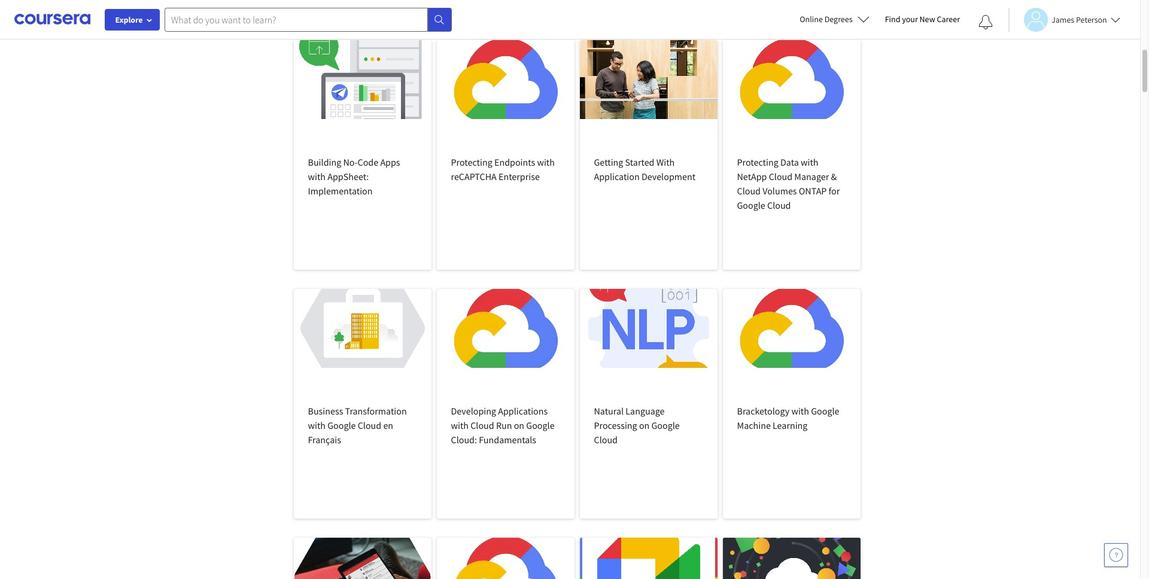 Task type: vqa. For each thing, say whether or not it's contained in the screenshot.
Google in NATURAL LANGUAGE PROCESSING ON GOOGLE CLOUD
yes



Task type: describe. For each thing, give the bounding box(es) containing it.
find your new career
[[885, 14, 960, 25]]

google inside the developing applications with cloud run on google cloud: fundamentals
[[526, 420, 555, 432]]

developing
[[451, 405, 496, 417]]

on inside natural language processing on google cloud
[[639, 420, 650, 432]]

bracketology with google machine learning
[[737, 405, 839, 432]]

with for business transformation with google cloud en français
[[308, 420, 326, 432]]

volumes
[[763, 185, 797, 197]]

learning
[[773, 420, 808, 432]]

career
[[937, 14, 960, 25]]

manager
[[795, 171, 829, 183]]

started
[[625, 156, 655, 168]]

apps
[[380, 156, 400, 168]]

with for protecting endpoints with recaptcha enterprise
[[537, 156, 555, 168]]

getting started with application development
[[594, 156, 696, 183]]

protecting for netapp
[[737, 156, 779, 168]]

natural language processing on google cloud link
[[580, 289, 717, 519]]

getting started with application development link
[[580, 40, 717, 270]]

help center image
[[1109, 548, 1124, 563]]

explore button
[[105, 9, 160, 31]]

online degrees button
[[790, 6, 879, 32]]

bracketology
[[737, 405, 790, 417]]

processing
[[594, 420, 637, 432]]

fundamentals
[[479, 434, 536, 446]]

protecting endpoints with recaptcha enterprise link
[[437, 40, 574, 270]]

building
[[308, 156, 341, 168]]

peterson
[[1076, 14, 1107, 25]]

online
[[800, 14, 823, 25]]

with
[[656, 156, 675, 168]]

google inside protecting data with netapp cloud manager & cloud volumes ontap for google cloud
[[737, 199, 765, 211]]

applications
[[498, 405, 548, 417]]

ontap
[[799, 185, 827, 197]]

james peterson
[[1052, 14, 1107, 25]]

business transformation with google cloud en français link
[[294, 289, 431, 519]]

cloud inside the developing applications with cloud run on google cloud: fundamentals
[[471, 420, 494, 432]]

no-
[[343, 156, 358, 168]]

with for developing applications with cloud run on google cloud: fundamentals
[[451, 420, 469, 432]]

explore
[[115, 14, 143, 25]]

degrees
[[825, 14, 853, 25]]

transformation
[[345, 405, 407, 417]]

What do you want to learn? text field
[[165, 7, 428, 31]]

development
[[642, 171, 696, 183]]

cloud:
[[451, 434, 477, 446]]

natural language processing on google cloud
[[594, 405, 680, 446]]

protecting for recaptcha
[[451, 156, 492, 168]]

protecting data with netapp cloud manager & cloud volumes ontap for google cloud
[[737, 156, 840, 211]]

application
[[594, 171, 640, 183]]

online degrees
[[800, 14, 853, 25]]



Task type: locate. For each thing, give the bounding box(es) containing it.
None search field
[[165, 7, 452, 31]]

cloud down transformation
[[358, 420, 381, 432]]

google
[[737, 199, 765, 211], [811, 405, 839, 417], [328, 420, 356, 432], [526, 420, 555, 432], [652, 420, 680, 432]]

google inside bracketology with google machine learning
[[811, 405, 839, 417]]

cloud down the volumes
[[767, 199, 791, 211]]

cloud down developing
[[471, 420, 494, 432]]

1 horizontal spatial on
[[639, 420, 650, 432]]

cloud up the volumes
[[769, 171, 793, 183]]

cloud down processing
[[594, 434, 618, 446]]

machine
[[737, 420, 771, 432]]

for
[[829, 185, 840, 197]]

&
[[831, 171, 837, 183]]

0 horizontal spatial protecting
[[451, 156, 492, 168]]

your
[[902, 14, 918, 25]]

recaptcha
[[451, 171, 497, 183]]

getting
[[594, 156, 623, 168]]

with
[[537, 156, 555, 168], [801, 156, 819, 168], [308, 171, 326, 183], [792, 405, 809, 417], [308, 420, 326, 432], [451, 420, 469, 432]]

1 on from the left
[[514, 420, 524, 432]]

protecting data with netapp cloud manager & cloud volumes ontap for google cloud link
[[723, 40, 860, 270]]

protecting up recaptcha
[[451, 156, 492, 168]]

coursera image
[[14, 10, 90, 29]]

cloud down netapp
[[737, 185, 761, 197]]

with up 'learning'
[[792, 405, 809, 417]]

with inside protecting endpoints with recaptcha enterprise
[[537, 156, 555, 168]]

protecting inside protecting data with netapp cloud manager & cloud volumes ontap for google cloud
[[737, 156, 779, 168]]

protecting
[[451, 156, 492, 168], [737, 156, 779, 168]]

cloud inside natural language processing on google cloud
[[594, 434, 618, 446]]

building no-code apps with appsheet: implementation
[[308, 156, 400, 197]]

cloud
[[769, 171, 793, 183], [737, 185, 761, 197], [767, 199, 791, 211], [358, 420, 381, 432], [471, 420, 494, 432], [594, 434, 618, 446]]

show notifications image
[[979, 15, 993, 29]]

natural
[[594, 405, 624, 417]]

language
[[626, 405, 665, 417]]

protecting endpoints with recaptcha enterprise
[[451, 156, 555, 183]]

protecting up netapp
[[737, 156, 779, 168]]

business
[[308, 405, 343, 417]]

with inside business transformation with google cloud en français
[[308, 420, 326, 432]]

2 on from the left
[[639, 420, 650, 432]]

with up français
[[308, 420, 326, 432]]

cloud inside business transformation with google cloud en français
[[358, 420, 381, 432]]

2 protecting from the left
[[737, 156, 779, 168]]

with down building
[[308, 171, 326, 183]]

building no-code apps with appsheet: implementation link
[[294, 40, 431, 270]]

bracketology with google machine learning link
[[723, 289, 860, 519]]

enterprise
[[499, 171, 540, 183]]

find your new career link
[[879, 12, 966, 27]]

with for protecting data with netapp cloud manager & cloud volumes ontap for google cloud
[[801, 156, 819, 168]]

on
[[514, 420, 524, 432], [639, 420, 650, 432]]

data
[[781, 156, 799, 168]]

on inside the developing applications with cloud run on google cloud: fundamentals
[[514, 420, 524, 432]]

with up manager
[[801, 156, 819, 168]]

find
[[885, 14, 901, 25]]

on down applications
[[514, 420, 524, 432]]

netapp
[[737, 171, 767, 183]]

google inside business transformation with google cloud en français
[[328, 420, 356, 432]]

business transformation with google cloud en français
[[308, 405, 407, 446]]

with inside bracketology with google machine learning
[[792, 405, 809, 417]]

with inside the developing applications with cloud run on google cloud: fundamentals
[[451, 420, 469, 432]]

run
[[496, 420, 512, 432]]

français
[[308, 434, 341, 446]]

google inside natural language processing on google cloud
[[652, 420, 680, 432]]

1 horizontal spatial protecting
[[737, 156, 779, 168]]

0 horizontal spatial on
[[514, 420, 524, 432]]

james peterson button
[[1009, 7, 1120, 31]]

with inside building no-code apps with appsheet: implementation
[[308, 171, 326, 183]]

with inside protecting data with netapp cloud manager & cloud volumes ontap for google cloud
[[801, 156, 819, 168]]

en
[[383, 420, 393, 432]]

with up enterprise
[[537, 156, 555, 168]]

1 protecting from the left
[[451, 156, 492, 168]]

appsheet:
[[328, 171, 369, 183]]

protecting inside protecting endpoints with recaptcha enterprise
[[451, 156, 492, 168]]

implementation
[[308, 185, 373, 197]]

new
[[920, 14, 935, 25]]

endpoints
[[494, 156, 535, 168]]

on down the language
[[639, 420, 650, 432]]

james
[[1052, 14, 1075, 25]]

developing applications with cloud run on google cloud: fundamentals
[[451, 405, 555, 446]]

code
[[358, 156, 378, 168]]

developing applications with cloud run on google cloud: fundamentals link
[[437, 289, 574, 519]]

with up the 'cloud:'
[[451, 420, 469, 432]]



